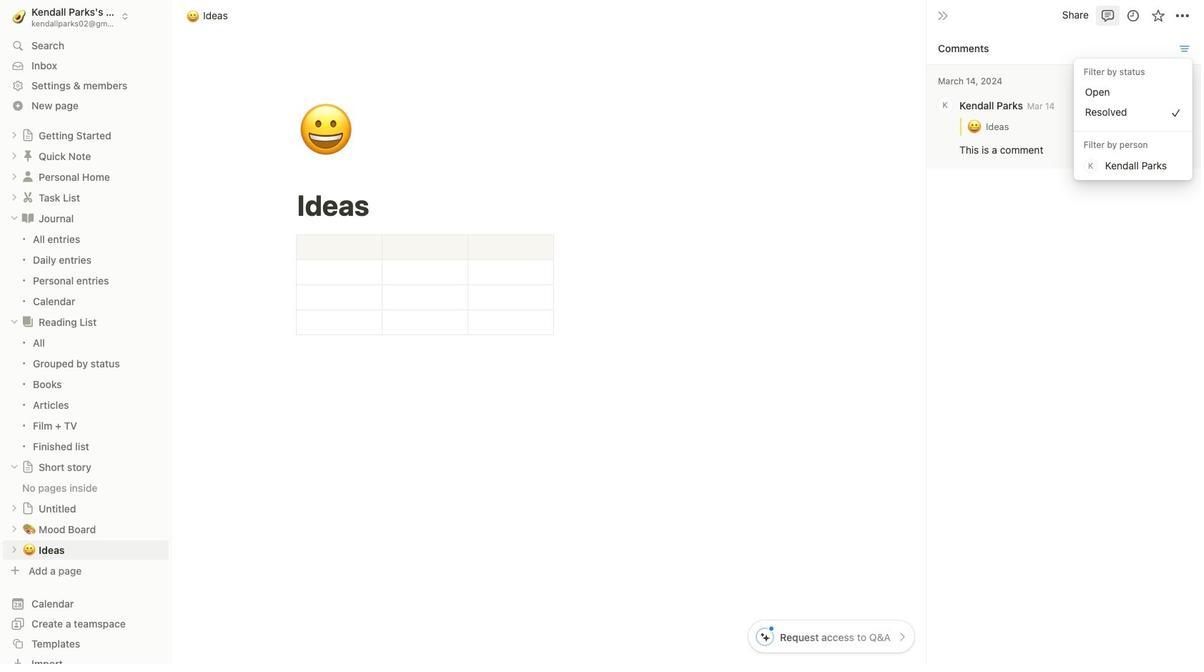 Task type: describe. For each thing, give the bounding box(es) containing it.
1 vertical spatial change page icon image
[[21, 315, 35, 329]]

group for the middle change page icon
[[0, 332, 172, 457]]

comments image
[[1101, 8, 1115, 23]]

updates image
[[1126, 8, 1141, 23]]

0 vertical spatial change page icon image
[[21, 211, 35, 226]]

close sidebar image
[[938, 10, 949, 21]]

1 horizontal spatial 😀 image
[[298, 94, 354, 167]]

🥑 image
[[12, 7, 26, 25]]



Task type: locate. For each thing, give the bounding box(es) containing it.
1 vertical spatial group
[[0, 332, 172, 457]]

1 group from the top
[[0, 229, 172, 312]]

menu
[[1074, 58, 1193, 180]]

group for topmost change page icon
[[0, 229, 172, 312]]

2 vertical spatial change page icon image
[[21, 461, 34, 474]]

😀 image
[[187, 8, 200, 24], [298, 94, 354, 167]]

2 group from the top
[[0, 332, 172, 457]]

0 horizontal spatial 😀 image
[[187, 8, 200, 24]]

0 vertical spatial 😀 image
[[187, 8, 200, 24]]

1 vertical spatial 😀 image
[[298, 94, 354, 167]]

change page icon image
[[21, 211, 35, 226], [21, 315, 35, 329], [21, 461, 34, 474]]

0 vertical spatial group
[[0, 229, 172, 312]]

favorite image
[[1151, 8, 1166, 23]]

group
[[0, 229, 172, 312], [0, 332, 172, 457]]



Task type: vqa. For each thing, say whether or not it's contained in the screenshot.
1st Open image from the bottom
no



